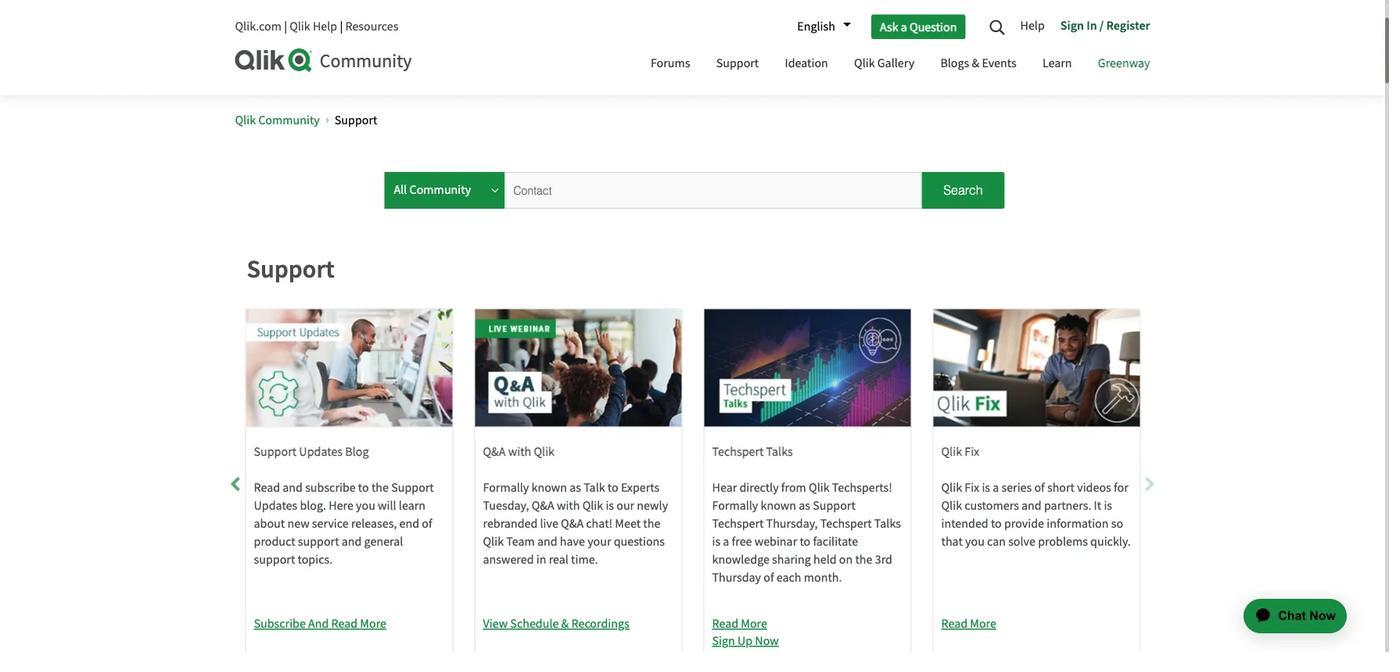 Task type: locate. For each thing, give the bounding box(es) containing it.
sign in / register
[[1060, 17, 1150, 33]]

the down newly
[[643, 516, 660, 532]]

q&a up "live"
[[532, 498, 554, 514]]

our inside formally known as talk to experts tuesday, q&a with qlik is our newly rebranded live q&a chat! meet the qlik team and have your questions answered in real time.
[[616, 498, 634, 514]]

0 vertical spatial formally
[[483, 480, 529, 496]]

known up "live"
[[531, 480, 567, 496]]

1 vertical spatial our
[[616, 498, 634, 514]]

read inside read more sign up now
[[712, 616, 738, 632]]

1 read more link from the left
[[712, 616, 911, 633]]

register
[[1106, 17, 1150, 33]]

0 vertical spatial support
[[298, 534, 339, 550]]

a right ask
[[901, 19, 907, 35]]

0 horizontal spatial our
[[478, 13, 498, 31]]

2 read more link from the left
[[941, 616, 1140, 633]]

of inside hear directly from qlik techsperts! formally known as support techspert thursday, techspert talks is a free webinar to facilitate knowledge sharing held on the 3rd thursday of each month.
[[764, 570, 774, 586]]

talks
[[766, 444, 793, 460], [874, 516, 901, 532]]

& left qlik:
[[561, 63, 568, 79]]

qlik community
[[235, 112, 320, 128]]

for
[[1114, 480, 1128, 496]]

| right qlik.com link
[[284, 18, 287, 34]]

fix inside the qlik fix is a series of short videos for qlik customers and partners.  it is intended to provide information so that you can solve problems quickly.
[[965, 480, 979, 496]]

techspert up hear
[[712, 444, 764, 460]]

sign left in
[[1060, 17, 1084, 33]]

0 vertical spatial you
[[356, 498, 375, 514]]

on inside hear directly from qlik techsperts! formally known as support techspert thursday, techspert talks is a free webinar to facilitate knowledge sharing held on the 3rd thursday of each month.
[[839, 552, 853, 568]]

Search content within Community Board text field
[[508, 172, 918, 209]]

search
[[943, 183, 983, 198]]

0 horizontal spatial sign
[[712, 633, 735, 649]]

read more link for the
[[712, 616, 911, 633]]

sign inside read more sign up now
[[712, 633, 735, 649]]

is left the free
[[712, 534, 720, 550]]

and down "live"
[[537, 534, 557, 550]]

| down search at left
[[340, 18, 343, 34]]

1 vertical spatial formally
[[712, 498, 758, 514]]

updates up new
[[254, 498, 297, 514]]

to
[[729, 63, 740, 79], [358, 480, 369, 496], [608, 480, 618, 496], [991, 516, 1002, 532], [800, 534, 810, 550]]

qlik
[[290, 18, 310, 34], [854, 55, 875, 71], [796, 63, 817, 79], [235, 112, 256, 128], [534, 444, 555, 460], [941, 444, 962, 460], [809, 480, 829, 496], [941, 480, 962, 496], [582, 498, 603, 514], [941, 498, 962, 514], [483, 534, 504, 550]]

2 horizontal spatial q&a
[[561, 516, 584, 532]]

&
[[972, 55, 979, 71], [561, 63, 568, 79], [561, 616, 569, 632]]

1 vertical spatial learn
[[399, 498, 425, 514]]

blogs & events button
[[929, 41, 1028, 88]]

1 horizontal spatial q&a
[[532, 498, 554, 514]]

learn up end
[[399, 498, 425, 514]]

in
[[536, 552, 546, 568]]

the up the programs.
[[534, 0, 553, 13]]

0 horizontal spatial help
[[313, 18, 337, 34]]

subscribe and read more link
[[254, 616, 452, 633]]

the up the will
[[371, 480, 389, 496]]

in
[[1086, 17, 1097, 33]]

support inside read and subscribe to the support updates blog.  here you will learn about new service releases, end of product support and general support topics.
[[391, 480, 434, 496]]

talks up 3rd
[[874, 516, 901, 532]]

q&a up tuesday, on the left bottom of page
[[483, 444, 506, 460]]

to right talk
[[608, 480, 618, 496]]

1 vertical spatial about
[[254, 516, 285, 532]]

formally inside formally known as talk to experts tuesday, q&a with qlik is our newly rebranded live q&a chat! meet the qlik team and have your questions answered in real time.
[[483, 480, 529, 496]]

0 horizontal spatial |
[[284, 18, 287, 34]]

0 horizontal spatial about
[[254, 516, 285, 532]]

read inside read and subscribe to the support updates blog.  here you will learn about new service releases, end of product support and general support topics.
[[254, 480, 280, 496]]

to right subscribe
[[358, 480, 369, 496]]

knowledge,
[[355, 0, 424, 13]]

gallery
[[877, 55, 914, 71]]

a left the free
[[723, 534, 729, 550]]

knowledge
[[712, 552, 770, 568]]

programs.
[[501, 13, 561, 31]]

read more link
[[712, 616, 911, 633], [941, 616, 1140, 633]]

0 horizontal spatial on
[[819, 63, 833, 79]]

1 horizontal spatial known
[[761, 498, 796, 514]]

topics.
[[298, 552, 332, 568]]

support
[[716, 55, 759, 71], [335, 112, 377, 128], [247, 253, 335, 284], [254, 444, 297, 460], [391, 480, 434, 496], [813, 498, 855, 514]]

on down 'facilitate'
[[839, 552, 853, 568]]

on left dec
[[819, 63, 833, 79]]

1 vertical spatial you
[[965, 534, 985, 550]]

0 horizontal spatial updates
[[254, 498, 297, 514]]

support up "topics."
[[298, 534, 339, 550]]

1 horizontal spatial read more link
[[941, 616, 1140, 633]]

support down the product
[[254, 552, 295, 568]]

1 vertical spatial on
[[839, 552, 853, 568]]

thursday,
[[766, 516, 818, 532]]

0 vertical spatial updates
[[591, 0, 640, 13]]

it
[[1094, 498, 1101, 514]]

updates inside read and subscribe to the support updates blog.  here you will learn about new service releases, end of product support and general support topics.
[[254, 498, 297, 514]]

more inside read more sign up now
[[741, 616, 767, 632]]

you
[[356, 498, 375, 514], [965, 534, 985, 550]]

1 vertical spatial fix
[[965, 480, 979, 496]]

0 vertical spatial as
[[570, 480, 581, 496]]

1 horizontal spatial of
[[764, 570, 774, 586]]

more for read more sign up now
[[741, 616, 767, 632]]

list containing qlik community
[[235, 100, 1107, 141]]

as inside hear directly from qlik techsperts! formally known as support techspert thursday, techspert talks is a free webinar to facilitate knowledge sharing held on the 3rd thursday of each month.
[[799, 498, 810, 514]]

you down the "intended" on the bottom right of page
[[965, 534, 985, 550]]

customers
[[965, 498, 1019, 514]]

greenway
[[1098, 55, 1150, 71]]

service
[[312, 516, 349, 532]]

techspert
[[712, 444, 764, 460], [712, 516, 764, 532], [820, 516, 872, 532]]

1 horizontal spatial you
[[965, 534, 985, 550]]

1 vertical spatial updates
[[299, 444, 343, 460]]

as left talk
[[570, 480, 581, 496]]

community down qlik image
[[258, 112, 320, 128]]

application
[[1215, 580, 1366, 652]]

1 horizontal spatial sign
[[1060, 17, 1084, 33]]

ideation button
[[773, 41, 840, 88]]

blog
[[345, 444, 369, 460]]

support
[[298, 534, 339, 550], [254, 552, 295, 568]]

about down open on the left of the page
[[440, 13, 475, 31]]

0 vertical spatial on
[[819, 63, 833, 79]]

0 horizontal spatial as
[[570, 480, 581, 496]]

experts
[[621, 480, 660, 496]]

of right end
[[422, 516, 432, 532]]

a up customers
[[993, 480, 999, 496]]

about inside chat with us, search knowledge, open a case, read the latest updates blog, find release notes, and learn about our programs.
[[440, 13, 475, 31]]

sign left the up
[[712, 633, 735, 649]]

3rd
[[875, 552, 892, 568]]

quickly.
[[1090, 534, 1131, 550]]

1 horizontal spatial talks
[[874, 516, 901, 532]]

formally known as talk to experts tuesday, q&a with qlik is our newly rebranded live q&a chat! meet the qlik team and have your questions answered in real time.
[[483, 480, 668, 568]]

0 horizontal spatial you
[[356, 498, 375, 514]]

fix for qlik fix
[[965, 444, 979, 460]]

to inside read and subscribe to the support updates blog.  here you will learn about new service releases, end of product support and general support topics.
[[358, 480, 369, 496]]

menu bar containing forums
[[639, 41, 1162, 88]]

q&a up have
[[561, 516, 584, 532]]

with
[[265, 0, 291, 13], [771, 63, 794, 79], [508, 444, 531, 460], [557, 498, 580, 514]]

2 horizontal spatial of
[[1034, 480, 1045, 496]]

to left saas at the right top
[[729, 63, 740, 79]]

0 vertical spatial about
[[440, 13, 475, 31]]

our down 'case,'
[[478, 13, 498, 31]]

1 vertical spatial as
[[799, 498, 810, 514]]

general
[[364, 534, 403, 550]]

meet
[[615, 516, 641, 532]]

learn
[[1042, 55, 1072, 71]]

real
[[549, 552, 568, 568]]

sign in / register link
[[1053, 12, 1150, 41]]

1 vertical spatial known
[[761, 498, 796, 514]]

is inside formally known as talk to experts tuesday, q&a with qlik is our newly rebranded live q&a chat! meet the qlik team and have your questions answered in real time.
[[606, 498, 614, 514]]

about
[[440, 13, 475, 31], [254, 516, 285, 532]]

list
[[235, 100, 1107, 141]]

0 vertical spatial of
[[1034, 480, 1045, 496]]

register
[[887, 63, 938, 79]]

0 horizontal spatial of
[[422, 516, 432, 532]]

help up the 'learn'
[[1020, 17, 1045, 33]]

menu bar
[[639, 41, 1162, 88]]

0 vertical spatial fix
[[965, 444, 979, 460]]

and down knowledge,
[[382, 13, 405, 31]]

0 vertical spatial known
[[531, 480, 567, 496]]

recordings
[[571, 616, 629, 632]]

& for [webinar]  accenture & qlik:  accelerating bi migration to saas with qlik on dec 13th: register
[[561, 63, 568, 79]]

formally
[[483, 480, 529, 496], [712, 498, 758, 514]]

0 horizontal spatial support
[[254, 552, 295, 568]]

to down thursday,
[[800, 534, 810, 550]]

0 vertical spatial our
[[478, 13, 498, 31]]

2 fix from the top
[[965, 480, 979, 496]]

0 horizontal spatial more
[[360, 616, 386, 632]]

of
[[1034, 480, 1045, 496], [422, 516, 432, 532], [764, 570, 774, 586]]

3 more from the left
[[970, 616, 996, 632]]

is up chat!
[[606, 498, 614, 514]]

with inside formally known as talk to experts tuesday, q&a with qlik is our newly rebranded live q&a chat! meet the qlik team and have your questions answered in real time.
[[557, 498, 580, 514]]

talks up from
[[766, 444, 793, 460]]

0 horizontal spatial read more link
[[712, 616, 911, 633]]

formally up tuesday, on the left bottom of page
[[483, 480, 529, 496]]

0 horizontal spatial known
[[531, 480, 567, 496]]

the inside hear directly from qlik techsperts! formally known as support techspert thursday, techspert talks is a free webinar to facilitate knowledge sharing held on the 3rd thursday of each month.
[[855, 552, 872, 568]]

1 vertical spatial talks
[[874, 516, 901, 532]]

formally inside hear directly from qlik techsperts! formally known as support techspert thursday, techspert talks is a free webinar to facilitate knowledge sharing held on the 3rd thursday of each month.
[[712, 498, 758, 514]]

resources
[[345, 18, 398, 34]]

1 horizontal spatial on
[[839, 552, 853, 568]]

provide
[[1004, 516, 1044, 532]]

resources link
[[345, 18, 398, 34]]

updates left blog at the left
[[299, 444, 343, 460]]

|
[[284, 18, 287, 34], [340, 18, 343, 34]]

qlik gallery link
[[842, 41, 926, 88]]

register link
[[884, 63, 938, 79]]

support updates blog
[[254, 444, 369, 460]]

a right open on the left of the page
[[460, 0, 467, 13]]

qlik fix
[[941, 444, 979, 460]]

formally down hear
[[712, 498, 758, 514]]

search
[[314, 0, 352, 13]]

2 horizontal spatial updates
[[591, 0, 640, 13]]

as
[[570, 480, 581, 496], [799, 498, 810, 514]]

and up 'provide'
[[1021, 498, 1042, 514]]

of left each at the bottom of page
[[764, 570, 774, 586]]

read
[[504, 0, 531, 13]]

to up the can
[[991, 516, 1002, 532]]

1 vertical spatial of
[[422, 516, 432, 532]]

newly
[[637, 498, 668, 514]]

information
[[1047, 516, 1109, 532]]

as down from
[[799, 498, 810, 514]]

tuesday,
[[483, 498, 529, 514]]

updates right latest
[[591, 0, 640, 13]]

the left 3rd
[[855, 552, 872, 568]]

ask a question link
[[871, 14, 965, 39]]

our up meet
[[616, 498, 634, 514]]

with up "live"
[[557, 498, 580, 514]]

techspert up 'facilitate'
[[820, 516, 872, 532]]

forums button
[[639, 41, 702, 88]]

learn down open on the left of the page
[[407, 13, 437, 31]]

0 vertical spatial sign
[[1060, 17, 1084, 33]]

2 more from the left
[[741, 616, 767, 632]]

q&a
[[483, 444, 506, 460], [532, 498, 554, 514], [561, 516, 584, 532]]

you up 'releases,'
[[356, 498, 375, 514]]

directly
[[739, 480, 779, 496]]

known
[[531, 480, 567, 496], [761, 498, 796, 514]]

1 horizontal spatial as
[[799, 498, 810, 514]]

& right blogs
[[972, 55, 979, 71]]

0 horizontal spatial talks
[[766, 444, 793, 460]]

& inside dropdown button
[[972, 55, 979, 71]]

new
[[287, 516, 309, 532]]

a inside ask a question link
[[901, 19, 907, 35]]

0 vertical spatial learn
[[407, 13, 437, 31]]

help down search at left
[[313, 18, 337, 34]]

1 horizontal spatial our
[[616, 498, 634, 514]]

read for read and subscribe to the support updates blog.  here you will learn about new service releases, end of product support and general support topics.
[[254, 480, 280, 496]]

the inside chat with us, search knowledge, open a case, read the latest updates blog, find release notes, and learn about our programs.
[[534, 0, 553, 13]]

about inside read and subscribe to the support updates blog.  here you will learn about new service releases, end of product support and general support topics.
[[254, 516, 285, 532]]

2 horizontal spatial more
[[970, 616, 996, 632]]

community down resources at the left of the page
[[320, 49, 412, 73]]

1 vertical spatial sign
[[712, 633, 735, 649]]

support inside popup button
[[716, 55, 759, 71]]

questions
[[614, 534, 665, 550]]

talks inside hear directly from qlik techsperts! formally known as support techspert thursday, techspert talks is a free webinar to facilitate knowledge sharing held on the 3rd thursday of each month.
[[874, 516, 901, 532]]

2 vertical spatial updates
[[254, 498, 297, 514]]

about up the product
[[254, 516, 285, 532]]

0 horizontal spatial q&a
[[483, 444, 506, 460]]

with right saas at the right top
[[771, 63, 794, 79]]

1 horizontal spatial formally
[[712, 498, 758, 514]]

0 horizontal spatial formally
[[483, 480, 529, 496]]

series
[[1001, 480, 1032, 496]]

rebranded
[[483, 516, 538, 532]]

1 horizontal spatial more
[[741, 616, 767, 632]]

of left the short
[[1034, 480, 1045, 496]]

problems
[[1038, 534, 1088, 550]]

1 horizontal spatial |
[[340, 18, 343, 34]]

1 horizontal spatial about
[[440, 13, 475, 31]]

known up thursday,
[[761, 498, 796, 514]]

more
[[360, 616, 386, 632], [741, 616, 767, 632], [970, 616, 996, 632]]

1 fix from the top
[[965, 444, 979, 460]]

notes,
[[342, 13, 379, 31]]

fix
[[965, 444, 979, 460], [965, 480, 979, 496]]

case,
[[470, 0, 502, 13]]

& right schedule at the bottom of page
[[561, 616, 569, 632]]

with up find
[[265, 0, 291, 13]]

with up tuesday, on the left bottom of page
[[508, 444, 531, 460]]

english
[[797, 18, 835, 34]]

blog,
[[235, 13, 265, 31]]

2 vertical spatial of
[[764, 570, 774, 586]]

subscribe
[[305, 480, 356, 496]]

learn inside chat with us, search knowledge, open a case, read the latest updates blog, find release notes, and learn about our programs.
[[407, 13, 437, 31]]

accelerating
[[597, 63, 661, 79]]



Task type: describe. For each thing, give the bounding box(es) containing it.
of inside read and subscribe to the support updates blog.  here you will learn about new service releases, end of product support and general support topics.
[[422, 516, 432, 532]]

view
[[483, 616, 508, 632]]

and inside chat with us, search knowledge, open a case, read the latest updates blog, find release notes, and learn about our programs.
[[382, 13, 405, 31]]

time.
[[571, 552, 598, 568]]

qlik inside hear directly from qlik techsperts! formally known as support techspert thursday, techspert talks is a free webinar to facilitate knowledge sharing held on the 3rd thursday of each month.
[[809, 480, 829, 496]]

hear
[[712, 480, 737, 496]]

releases,
[[351, 516, 397, 532]]

held
[[813, 552, 837, 568]]

qlik.com link
[[235, 18, 282, 34]]

fix for qlik fix is a series of short videos for qlik customers and partners.  it is intended to provide information so that you can solve problems quickly.
[[965, 480, 979, 496]]

webinar
[[754, 534, 797, 550]]

of inside the qlik fix is a series of short videos for qlik customers and partners.  it is intended to provide information so that you can solve problems quickly.
[[1034, 480, 1045, 496]]

0 vertical spatial community
[[320, 49, 412, 73]]

blogs & events
[[940, 55, 1017, 71]]

known inside formally known as talk to experts tuesday, q&a with qlik is our newly rebranded live q&a chat! meet the qlik team and have your questions answered in real time.
[[531, 480, 567, 496]]

1 vertical spatial community
[[258, 112, 320, 128]]

find
[[268, 13, 291, 31]]

community link
[[235, 48, 623, 73]]

q&a with qlik
[[483, 444, 555, 460]]

the inside read and subscribe to the support updates blog.  here you will learn about new service releases, end of product support and general support topics.
[[371, 480, 389, 496]]

& for view schedule & recordings
[[561, 616, 569, 632]]

facilitate
[[813, 534, 858, 550]]

help link
[[1020, 12, 1053, 41]]

qlik community link
[[235, 112, 320, 128]]

qlik image
[[235, 48, 313, 72]]

1 vertical spatial support
[[254, 552, 295, 568]]

solve
[[1008, 534, 1035, 550]]

end
[[399, 516, 419, 532]]

blog.
[[300, 498, 326, 514]]

1 horizontal spatial help
[[1020, 17, 1045, 33]]

a inside hear directly from qlik techsperts! formally known as support techspert thursday, techspert talks is a free webinar to facilitate knowledge sharing held on the 3rd thursday of each month.
[[723, 534, 729, 550]]

qlik gallery
[[854, 55, 914, 71]]

/
[[1100, 17, 1104, 33]]

hear directly from qlik techsperts! formally known as support techspert thursday, techspert talks is a free webinar to facilitate knowledge sharing held on the 3rd thursday of each month.
[[712, 480, 901, 586]]

and up "blog."
[[283, 480, 303, 496]]

read more link for solve
[[941, 616, 1140, 633]]

and right subscribe
[[308, 616, 329, 632]]

videos
[[1077, 480, 1111, 496]]

1 horizontal spatial updates
[[299, 444, 343, 460]]

here
[[329, 498, 353, 514]]

0 vertical spatial q&a
[[483, 444, 506, 460]]

greenway link
[[1086, 41, 1162, 88]]

and down service
[[342, 534, 362, 550]]

you inside the qlik fix is a series of short videos for qlik customers and partners.  it is intended to provide information so that you can solve problems quickly.
[[965, 534, 985, 550]]

view schedule & recordings link
[[483, 616, 682, 633]]

up
[[738, 633, 753, 649]]

english button
[[789, 13, 851, 40]]

that
[[941, 534, 963, 550]]

now
[[755, 633, 779, 649]]

product
[[254, 534, 295, 550]]

techsperts!
[[832, 480, 892, 496]]

a inside the qlik fix is a series of short videos for qlik customers and partners.  it is intended to provide information so that you can solve problems quickly.
[[993, 480, 999, 496]]

each
[[776, 570, 801, 586]]

known inside hear directly from qlik techsperts! formally known as support techspert thursday, techspert talks is a free webinar to facilitate knowledge sharing held on the 3rd thursday of each month.
[[761, 498, 796, 514]]

search button
[[922, 172, 1005, 209]]

1 horizontal spatial support
[[298, 534, 339, 550]]

is inside hear directly from qlik techsperts! formally known as support techspert thursday, techspert talks is a free webinar to facilitate knowledge sharing held on the 3rd thursday of each month.
[[712, 534, 720, 550]]

1 vertical spatial q&a
[[532, 498, 554, 514]]

month.
[[804, 570, 842, 586]]

with inside chat with us, search knowledge, open a case, read the latest updates blog, find release notes, and learn about our programs.
[[265, 0, 291, 13]]

more for read more
[[970, 616, 996, 632]]

our inside chat with us, search knowledge, open a case, read the latest updates blog, find release notes, and learn about our programs.
[[478, 13, 498, 31]]

thursday
[[712, 570, 761, 586]]

sign inside 'link'
[[1060, 17, 1084, 33]]

read inside subscribe and read more link
[[331, 616, 358, 632]]

updates inside chat with us, search knowledge, open a case, read the latest updates blog, find release notes, and learn about our programs.
[[591, 0, 640, 13]]

read for read more sign up now
[[712, 616, 738, 632]]

schedule
[[510, 616, 559, 632]]

[webinar]
[[447, 63, 503, 79]]

as inside formally known as talk to experts tuesday, q&a with qlik is our newly rebranded live q&a chat! meet the qlik team and have your questions answered in real time.
[[570, 480, 581, 496]]

13th:
[[858, 63, 884, 79]]

1 | from the left
[[284, 18, 287, 34]]

and inside the qlik fix is a series of short videos for qlik customers and partners.  it is intended to provide information so that you can solve problems quickly.
[[1021, 498, 1042, 514]]

sharing
[[772, 552, 811, 568]]

bi
[[664, 63, 674, 79]]

partners.
[[1044, 498, 1091, 514]]

ideation
[[785, 55, 828, 71]]

you inside read and subscribe to the support updates blog.  here you will learn about new service releases, end of product support and general support topics.
[[356, 498, 375, 514]]

techspert up the free
[[712, 516, 764, 532]]

the inside formally known as talk to experts tuesday, q&a with qlik is our newly rebranded live q&a chat! meet the qlik team and have your questions answered in real time.
[[643, 516, 660, 532]]

is up customers
[[982, 480, 990, 496]]

and inside formally known as talk to experts tuesday, q&a with qlik is our newly rebranded live q&a chat! meet the qlik team and have your questions answered in real time.
[[537, 534, 557, 550]]

learn button
[[1031, 41, 1084, 88]]

short
[[1047, 480, 1075, 496]]

a inside chat with us, search knowledge, open a case, read the latest updates blog, find release notes, and learn about our programs.
[[460, 0, 467, 13]]

qlik help link
[[290, 18, 337, 34]]

qlik inside menu bar
[[854, 55, 875, 71]]

view schedule & recordings
[[483, 616, 629, 632]]

0 vertical spatial talks
[[766, 444, 793, 460]]

to inside formally known as talk to experts tuesday, q&a with qlik is our newly rebranded live q&a chat! meet the qlik team and have your questions answered in real time.
[[608, 480, 618, 496]]

your
[[587, 534, 611, 550]]

from
[[781, 480, 806, 496]]

support inside hear directly from qlik techsperts! formally known as support techspert thursday, techspert talks is a free webinar to facilitate knowledge sharing held on the 3rd thursday of each month.
[[813, 498, 855, 514]]

chat
[[235, 0, 262, 13]]

release
[[294, 13, 339, 31]]

qlik.com | qlik help | resources
[[235, 18, 398, 34]]

read more sign up now
[[712, 616, 779, 649]]

support button
[[704, 41, 771, 88]]

techspert talks
[[712, 444, 793, 460]]

so
[[1111, 516, 1123, 532]]

qlik.com
[[235, 18, 282, 34]]

free
[[732, 534, 752, 550]]

intended
[[941, 516, 988, 532]]

is right it
[[1104, 498, 1112, 514]]

1 more from the left
[[360, 616, 386, 632]]

blogs
[[940, 55, 969, 71]]

2 | from the left
[[340, 18, 343, 34]]

learn inside read and subscribe to the support updates blog.  here you will learn about new service releases, end of product support and general support topics.
[[399, 498, 425, 514]]

subscribe and read more
[[254, 616, 386, 632]]

to inside hear directly from qlik techsperts! formally known as support techspert thursday, techspert talks is a free webinar to facilitate knowledge sharing held on the 3rd thursday of each month.
[[800, 534, 810, 550]]

forums
[[651, 55, 690, 71]]

[webinar]  accenture & qlik:  accelerating bi migration to saas with qlik on dec 13th: register
[[447, 63, 938, 79]]

to inside the qlik fix is a series of short videos for qlik customers and partners.  it is intended to provide information so that you can solve problems quickly.
[[991, 516, 1002, 532]]

team
[[506, 534, 535, 550]]

answered
[[483, 552, 534, 568]]

us,
[[294, 0, 311, 13]]

2 vertical spatial q&a
[[561, 516, 584, 532]]

read for read more
[[941, 616, 968, 632]]

qlik fix is a series of short videos for qlik customers and partners.  it is intended to provide information so that you can solve problems quickly.
[[941, 480, 1131, 550]]

open
[[427, 0, 457, 13]]

latest
[[556, 0, 588, 13]]

live
[[540, 516, 558, 532]]

chat!
[[586, 516, 613, 532]]



Task type: vqa. For each thing, say whether or not it's contained in the screenshot.
the your
yes



